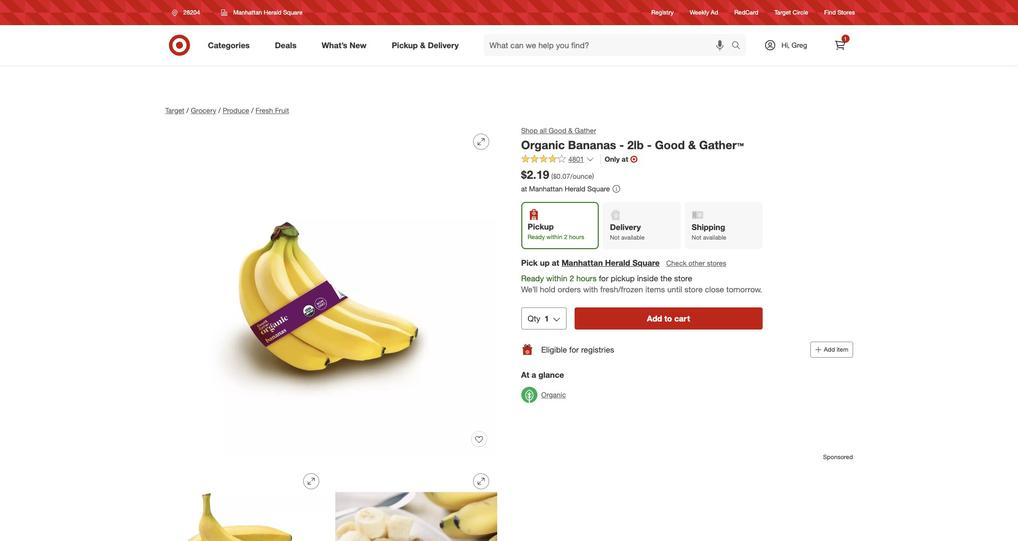 Task type: locate. For each thing, give the bounding box(es) containing it.
1 horizontal spatial /
[[218, 106, 221, 115]]

search
[[727, 41, 751, 51]]

1 not from the left
[[610, 234, 620, 242]]

0 vertical spatial square
[[283, 9, 303, 16]]

- right 2lb
[[647, 138, 652, 152]]

close
[[705, 285, 724, 295]]

1 vertical spatial store
[[685, 285, 703, 295]]

0 vertical spatial manhattan
[[233, 9, 262, 16]]

hours up with
[[576, 273, 597, 283]]

/ left fresh
[[251, 106, 254, 115]]

hold
[[540, 285, 556, 295]]

a
[[532, 370, 536, 380]]

/ right grocery link
[[218, 106, 221, 115]]

square up inside on the bottom right
[[633, 258, 660, 268]]

0 horizontal spatial square
[[283, 9, 303, 16]]

within up up
[[547, 234, 562, 241]]

0 vertical spatial within
[[547, 234, 562, 241]]

1 vertical spatial 2
[[570, 273, 574, 283]]

1 vertical spatial hours
[[576, 273, 597, 283]]

0 vertical spatial delivery
[[428, 40, 459, 50]]

ad
[[711, 9, 718, 16]]

to
[[665, 314, 672, 324]]

2 vertical spatial herald
[[605, 258, 630, 268]]

delivery inside delivery not available
[[610, 222, 641, 233]]

1 link
[[829, 34, 851, 56]]

1 vertical spatial square
[[587, 184, 610, 193]]

1 horizontal spatial not
[[692, 234, 702, 242]]

for inside the ready within 2 hours for pickup inside the store we'll hold orders with fresh/frozen items until store close tomorrow.
[[599, 273, 609, 283]]

0 vertical spatial 1
[[844, 36, 847, 42]]

0 horizontal spatial add
[[647, 314, 662, 324]]

fresh fruit link
[[256, 106, 289, 115]]

organic down all
[[521, 138, 565, 152]]

eligible
[[541, 345, 567, 355]]

0 vertical spatial target
[[775, 9, 791, 16]]

1 vertical spatial organic
[[541, 391, 566, 399]]

0 horizontal spatial herald
[[264, 9, 282, 16]]

grocery link
[[191, 106, 216, 115]]

at right up
[[552, 258, 559, 268]]

2 vertical spatial square
[[633, 258, 660, 268]]

1 horizontal spatial available
[[703, 234, 727, 242]]

hours inside pickup ready within 2 hours
[[569, 234, 584, 241]]

herald up deals
[[264, 9, 282, 16]]

herald down "/ounce" in the right of the page
[[565, 184, 585, 193]]

available down the shipping
[[703, 234, 727, 242]]

target
[[775, 9, 791, 16], [165, 106, 184, 115]]

at right only
[[622, 155, 628, 163]]

0 horizontal spatial 1
[[545, 314, 549, 324]]

0 vertical spatial 2
[[564, 234, 567, 241]]

not up manhattan herald square button
[[610, 234, 620, 242]]

for
[[599, 273, 609, 283], [569, 345, 579, 355]]

target circle link
[[775, 8, 808, 17]]

1 vertical spatial target
[[165, 106, 184, 115]]

2 inside pickup ready within 2 hours
[[564, 234, 567, 241]]

0 vertical spatial hours
[[569, 234, 584, 241]]

redcard link
[[734, 8, 759, 17]]

organic
[[521, 138, 565, 152], [541, 391, 566, 399]]

good right 2lb
[[655, 138, 685, 152]]

not
[[610, 234, 620, 242], [692, 234, 702, 242]]

0 vertical spatial at
[[622, 155, 628, 163]]

/ right target link
[[186, 106, 189, 115]]

good right all
[[549, 126, 566, 135]]

check other stores
[[666, 259, 726, 267]]

store up 'until'
[[674, 273, 692, 283]]

0 horizontal spatial delivery
[[428, 40, 459, 50]]

0 vertical spatial add
[[647, 314, 662, 324]]

add
[[647, 314, 662, 324], [824, 346, 835, 354]]

herald up pickup
[[605, 258, 630, 268]]

1 - from the left
[[619, 138, 624, 152]]

gather™
[[699, 138, 744, 152]]

hi,
[[782, 41, 790, 49]]

add left to
[[647, 314, 662, 324]]

check
[[666, 259, 687, 267]]

1 available from the left
[[621, 234, 645, 242]]

$2.19
[[521, 167, 549, 181]]

square down )
[[587, 184, 610, 193]]

0 horizontal spatial -
[[619, 138, 624, 152]]

deals link
[[266, 34, 309, 56]]

for right eligible
[[569, 345, 579, 355]]

delivery
[[428, 40, 459, 50], [610, 222, 641, 233]]

2 horizontal spatial /
[[251, 106, 254, 115]]

0 vertical spatial pickup
[[392, 40, 418, 50]]

for down manhattan herald square button
[[599, 273, 609, 283]]

hours up pick up at manhattan herald square
[[569, 234, 584, 241]]

qty
[[528, 314, 540, 324]]

1 horizontal spatial -
[[647, 138, 652, 152]]

deals
[[275, 40, 297, 50]]

pickup right new
[[392, 40, 418, 50]]

2 available from the left
[[703, 234, 727, 242]]

store right 'until'
[[685, 285, 703, 295]]

only
[[605, 155, 620, 163]]

0 horizontal spatial pickup
[[392, 40, 418, 50]]

2
[[564, 234, 567, 241], [570, 273, 574, 283]]

available inside shipping not available
[[703, 234, 727, 242]]

at a glance
[[521, 370, 564, 380]]

1 horizontal spatial &
[[568, 126, 573, 135]]

square up deals link
[[283, 9, 303, 16]]

- left 2lb
[[619, 138, 624, 152]]

1 horizontal spatial 1
[[844, 36, 847, 42]]

0 vertical spatial ready
[[528, 234, 545, 241]]

shop
[[521, 126, 538, 135]]

pickup up up
[[528, 222, 554, 232]]

available inside delivery not available
[[621, 234, 645, 242]]

manhattan herald square
[[233, 9, 303, 16]]

1 right qty
[[545, 314, 549, 324]]

manhattan up the categories link
[[233, 9, 262, 16]]

1 vertical spatial delivery
[[610, 222, 641, 233]]

manhattan
[[233, 9, 262, 16], [529, 184, 563, 193], [562, 258, 603, 268]]

target for target circle
[[775, 9, 791, 16]]

ready up pick
[[528, 234, 545, 241]]

at manhattan herald square
[[521, 184, 610, 193]]

within inside the ready within 2 hours for pickup inside the store we'll hold orders with fresh/frozen items until store close tomorrow.
[[546, 273, 567, 283]]

categories link
[[199, 34, 262, 56]]

0 horizontal spatial 2
[[564, 234, 567, 241]]

1 vertical spatial good
[[655, 138, 685, 152]]

new
[[350, 40, 367, 50]]

ready up we'll
[[521, 273, 544, 283]]

not inside shipping not available
[[692, 234, 702, 242]]

1 / from the left
[[186, 106, 189, 115]]

0 horizontal spatial good
[[549, 126, 566, 135]]

2 not from the left
[[692, 234, 702, 242]]

organic inside 'shop all good & gather organic bananas - 2lb - good & gather™'
[[521, 138, 565, 152]]

1 horizontal spatial square
[[587, 184, 610, 193]]

cart
[[674, 314, 690, 324]]

items
[[645, 285, 665, 295]]

1 vertical spatial &
[[568, 126, 573, 135]]

pickup
[[611, 273, 635, 283]]

inside
[[637, 273, 658, 283]]

1 horizontal spatial delivery
[[610, 222, 641, 233]]

1 vertical spatial ready
[[521, 273, 544, 283]]

0 horizontal spatial available
[[621, 234, 645, 242]]

store
[[674, 273, 692, 283], [685, 285, 703, 295]]

organic bananas - 2lb - good &#38; gather&#8482;, 3 of 8 image
[[335, 466, 497, 542]]

0 vertical spatial organic
[[521, 138, 565, 152]]

within up hold
[[546, 273, 567, 283]]

all
[[540, 126, 547, 135]]

pickup & delivery link
[[383, 34, 471, 56]]

2 vertical spatial &
[[688, 138, 696, 152]]

2 vertical spatial at
[[552, 258, 559, 268]]

0 horizontal spatial &
[[420, 40, 426, 50]]

pickup inside pickup ready within 2 hours
[[528, 222, 554, 232]]

2 up orders
[[570, 273, 574, 283]]

orders
[[558, 285, 581, 295]]

image gallery element
[[165, 126, 497, 542]]

0 vertical spatial &
[[420, 40, 426, 50]]

&
[[420, 40, 426, 50], [568, 126, 573, 135], [688, 138, 696, 152]]

available
[[621, 234, 645, 242], [703, 234, 727, 242]]

1 horizontal spatial at
[[552, 258, 559, 268]]

within
[[547, 234, 562, 241], [546, 273, 567, 283]]

add left item
[[824, 346, 835, 354]]

1 horizontal spatial target
[[775, 9, 791, 16]]

2 horizontal spatial square
[[633, 258, 660, 268]]

$0.07
[[553, 172, 570, 180]]

1 vertical spatial add
[[824, 346, 835, 354]]

1 vertical spatial at
[[521, 184, 527, 193]]

2 - from the left
[[647, 138, 652, 152]]

search button
[[727, 34, 751, 58]]

1 vertical spatial pickup
[[528, 222, 554, 232]]

other
[[689, 259, 705, 267]]

not inside delivery not available
[[610, 234, 620, 242]]

1 vertical spatial within
[[546, 273, 567, 283]]

0 vertical spatial for
[[599, 273, 609, 283]]

grocery
[[191, 106, 216, 115]]

add for add item
[[824, 346, 835, 354]]

1 horizontal spatial for
[[599, 273, 609, 283]]

available up manhattan herald square button
[[621, 234, 645, 242]]

0 horizontal spatial not
[[610, 234, 620, 242]]

pickup ready within 2 hours
[[528, 222, 584, 241]]

greg
[[792, 41, 807, 49]]

ready
[[528, 234, 545, 241], [521, 273, 544, 283]]

add item
[[824, 346, 849, 354]]

/
[[186, 106, 189, 115], [218, 106, 221, 115], [251, 106, 254, 115]]

manhattan up with
[[562, 258, 603, 268]]

pickup & delivery
[[392, 40, 459, 50]]

0 horizontal spatial target
[[165, 106, 184, 115]]

2 vertical spatial manhattan
[[562, 258, 603, 268]]

not for shipping
[[692, 234, 702, 242]]

organic down glance
[[541, 391, 566, 399]]

hi, greg
[[782, 41, 807, 49]]

good
[[549, 126, 566, 135], [655, 138, 685, 152]]

add to cart
[[647, 314, 690, 324]]

1 horizontal spatial pickup
[[528, 222, 554, 232]]

at down $2.19
[[521, 184, 527, 193]]

0 horizontal spatial /
[[186, 106, 189, 115]]

1 down stores
[[844, 36, 847, 42]]

-
[[619, 138, 624, 152], [647, 138, 652, 152]]

2 up pick up at manhattan herald square
[[564, 234, 567, 241]]

1 horizontal spatial 2
[[570, 273, 574, 283]]

1 horizontal spatial good
[[655, 138, 685, 152]]

ready inside pickup ready within 2 hours
[[528, 234, 545, 241]]

1 vertical spatial for
[[569, 345, 579, 355]]

redcard
[[734, 9, 759, 16]]

not down the shipping
[[692, 234, 702, 242]]

0 horizontal spatial for
[[569, 345, 579, 355]]

manhattan down (
[[529, 184, 563, 193]]

1 horizontal spatial add
[[824, 346, 835, 354]]

1 vertical spatial herald
[[565, 184, 585, 193]]

0 vertical spatial herald
[[264, 9, 282, 16]]

2 inside the ready within 2 hours for pickup inside the store we'll hold orders with fresh/frozen items until store close tomorrow.
[[570, 273, 574, 283]]

target left circle
[[775, 9, 791, 16]]

categories
[[208, 40, 250, 50]]

organic button
[[521, 384, 566, 406]]

1
[[844, 36, 847, 42], [545, 314, 549, 324]]

registry
[[651, 9, 674, 16]]

at
[[622, 155, 628, 163], [521, 184, 527, 193], [552, 258, 559, 268]]

target left grocery
[[165, 106, 184, 115]]



Task type: describe. For each thing, give the bounding box(es) containing it.
check other stores button
[[666, 258, 727, 269]]

find stores link
[[824, 8, 855, 17]]

fresh
[[256, 106, 273, 115]]

1 horizontal spatial herald
[[565, 184, 585, 193]]

manhattan herald square button
[[215, 4, 309, 22]]

(
[[551, 172, 553, 180]]

with
[[583, 285, 598, 295]]

what's new
[[322, 40, 367, 50]]

gather
[[575, 126, 596, 135]]

stores
[[838, 9, 855, 16]]

stores
[[707, 259, 726, 267]]

organic inside button
[[541, 391, 566, 399]]

produce link
[[223, 106, 249, 115]]

we'll
[[521, 285, 538, 295]]

2 horizontal spatial herald
[[605, 258, 630, 268]]

available for delivery
[[621, 234, 645, 242]]

available for shipping
[[703, 234, 727, 242]]

circle
[[793, 9, 808, 16]]

find
[[824, 9, 836, 16]]

until
[[667, 285, 682, 295]]

add for add to cart
[[647, 314, 662, 324]]

delivery not available
[[610, 222, 645, 242]]

target link
[[165, 106, 184, 115]]

4801
[[568, 155, 584, 163]]

& inside pickup & delivery link
[[420, 40, 426, 50]]

$2.19 ( $0.07 /ounce )
[[521, 167, 594, 181]]

0 vertical spatial good
[[549, 126, 566, 135]]

target circle
[[775, 9, 808, 16]]

registry link
[[651, 8, 674, 17]]

shop all good & gather organic bananas - 2lb - good & gather™
[[521, 126, 744, 152]]

bananas
[[568, 138, 616, 152]]

3 / from the left
[[251, 106, 254, 115]]

at
[[521, 370, 529, 380]]

0 horizontal spatial at
[[521, 184, 527, 193]]

2 / from the left
[[218, 106, 221, 115]]

produce
[[223, 106, 249, 115]]

glance
[[538, 370, 564, 380]]

1 vertical spatial 1
[[545, 314, 549, 324]]

pickup for ready
[[528, 222, 554, 232]]

2 horizontal spatial &
[[688, 138, 696, 152]]

pick
[[521, 258, 538, 268]]

qty 1
[[528, 314, 549, 324]]

sponsored
[[823, 454, 853, 461]]

manhattan herald square button
[[562, 257, 660, 269]]

not for delivery
[[610, 234, 620, 242]]

item
[[837, 346, 849, 354]]

pickup for &
[[392, 40, 418, 50]]

2 horizontal spatial at
[[622, 155, 628, 163]]

square inside manhattan herald square dropdown button
[[283, 9, 303, 16]]

2lb
[[627, 138, 644, 152]]

/ounce
[[570, 172, 592, 180]]

registries
[[581, 345, 614, 355]]

what's new link
[[313, 34, 379, 56]]

28204
[[183, 9, 200, 16]]

herald inside dropdown button
[[264, 9, 282, 16]]

add to cart button
[[575, 308, 763, 330]]

weekly
[[690, 9, 709, 16]]

ready inside the ready within 2 hours for pickup inside the store we'll hold orders with fresh/frozen items until store close tomorrow.
[[521, 273, 544, 283]]

what's
[[322, 40, 347, 50]]

fresh/frozen
[[600, 285, 643, 295]]

add item button
[[810, 342, 853, 358]]

find stores
[[824, 9, 855, 16]]

only at
[[605, 155, 628, 163]]

delivery inside pickup & delivery link
[[428, 40, 459, 50]]

manhattan inside dropdown button
[[233, 9, 262, 16]]

ready within 2 hours for pickup inside the store we'll hold orders with fresh/frozen items until store close tomorrow.
[[521, 273, 762, 295]]

pick up at manhattan herald square
[[521, 258, 660, 268]]

weekly ad link
[[690, 8, 718, 17]]

)
[[592, 172, 594, 180]]

tomorrow.
[[726, 285, 762, 295]]

organic bananas - 2lb - good &#38; gather&#8482;, 2 of 8 image
[[165, 466, 327, 542]]

within inside pickup ready within 2 hours
[[547, 234, 562, 241]]

hours inside the ready within 2 hours for pickup inside the store we'll hold orders with fresh/frozen items until store close tomorrow.
[[576, 273, 597, 283]]

What can we help you find? suggestions appear below search field
[[483, 34, 734, 56]]

1 vertical spatial manhattan
[[529, 184, 563, 193]]

shipping not available
[[692, 222, 727, 242]]

the
[[661, 273, 672, 283]]

4801 link
[[521, 154, 594, 166]]

target / grocery / produce / fresh fruit
[[165, 106, 289, 115]]

target for target / grocery / produce / fresh fruit
[[165, 106, 184, 115]]

0 vertical spatial store
[[674, 273, 692, 283]]

weekly ad
[[690, 9, 718, 16]]

28204 button
[[165, 4, 211, 22]]

eligible for registries
[[541, 345, 614, 355]]

fruit
[[275, 106, 289, 115]]

organic bananas - 2lb - good &#38; gather&#8482;, 1 of 8 image
[[165, 126, 497, 458]]

shipping
[[692, 222, 725, 233]]

up
[[540, 258, 550, 268]]



Task type: vqa. For each thing, say whether or not it's contained in the screenshot.
the top "Group"
no



